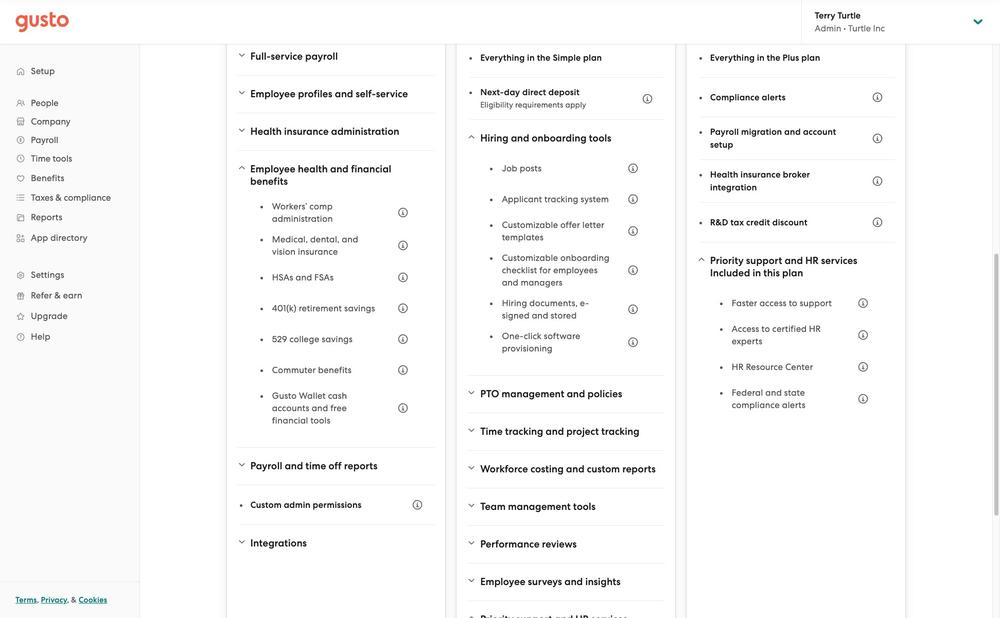 Task type: describe. For each thing, give the bounding box(es) containing it.
simple
[[553, 52, 581, 63]]

and inside payroll migration and account setup
[[785, 127, 801, 138]]

and up job posts
[[511, 132, 530, 144]]

workforce costing and custom reports
[[481, 464, 656, 475]]

employee surveys and insights button
[[467, 570, 665, 595]]

wallet
[[299, 391, 326, 401]]

hiring documents, e- signed and stored
[[502, 298, 589, 321]]

inc
[[874, 23, 885, 33]]

1 vertical spatial turtle
[[849, 23, 871, 33]]

everything for everything in the plus plan
[[711, 52, 755, 63]]

vision
[[272, 247, 296, 257]]

hr for and
[[806, 255, 819, 267]]

deposit
[[549, 87, 580, 98]]

privacy
[[41, 596, 67, 605]]

setup link
[[10, 62, 129, 80]]

gusto
[[272, 391, 297, 401]]

payroll and time off reports button
[[237, 454, 435, 479]]

next-day direct deposit eligibility requirements apply
[[481, 87, 587, 110]]

stored
[[551, 311, 577, 321]]

company
[[31, 116, 70, 127]]

checklist
[[502, 265, 537, 276]]

letter
[[583, 220, 605, 230]]

access to certified hr experts
[[732, 324, 821, 347]]

plan for everything in the plus plan
[[802, 52, 821, 63]]

financial inside employee health and financial benefits
[[351, 163, 392, 175]]

insurance for administration
[[284, 126, 329, 138]]

•
[[844, 23, 846, 33]]

cash
[[328, 391, 347, 401]]

time
[[306, 460, 326, 472]]

financial inside gusto wallet cash accounts and free financial tools
[[272, 416, 308, 426]]

benefits
[[31, 173, 64, 183]]

1 horizontal spatial to
[[789, 298, 798, 308]]

tools inside gusto wallet cash accounts and free financial tools
[[311, 416, 331, 426]]

& for earn
[[54, 290, 61, 301]]

and left 'self-'
[[335, 88, 353, 100]]

the for simple
[[537, 52, 551, 63]]

2 horizontal spatial tracking
[[602, 426, 640, 438]]

settings
[[31, 270, 64, 280]]

list containing faster access to support
[[721, 292, 875, 420]]

2 vertical spatial hr
[[732, 362, 744, 372]]

account
[[803, 127, 837, 138]]

upgrade link
[[10, 307, 129, 325]]

profiles
[[298, 88, 333, 100]]

cookies button
[[79, 594, 107, 607]]

gusto navigation element
[[0, 44, 139, 364]]

everything in the simple plan
[[481, 52, 602, 63]]

r&d tax credit discount
[[711, 217, 808, 228]]

center
[[786, 362, 814, 372]]

employee for employee health and financial benefits
[[250, 163, 296, 175]]

2 , from the left
[[67, 596, 69, 605]]

employee for employee profiles and self-service
[[251, 88, 296, 100]]

529
[[272, 334, 287, 345]]

and left fsas
[[296, 272, 312, 283]]

fsas
[[315, 272, 334, 283]]

customizable for templates
[[502, 220, 558, 230]]

earn
[[63, 290, 82, 301]]

job posts
[[502, 163, 542, 174]]

benefits link
[[10, 169, 129, 187]]

compliance alerts
[[711, 92, 786, 103]]

management for team
[[508, 501, 571, 513]]

time tracking and project tracking button
[[467, 420, 665, 444]]

health insurance broker integration
[[711, 169, 811, 193]]

full-service payroll
[[251, 50, 338, 62]]

taxes & compliance
[[31, 193, 111, 203]]

company button
[[10, 112, 129, 131]]

savings for 529 college savings
[[322, 334, 353, 345]]

health
[[298, 163, 328, 175]]

policies
[[588, 388, 623, 400]]

click
[[524, 331, 542, 341]]

in inside priority support and hr services included in this plan
[[753, 267, 762, 279]]

resource
[[746, 362, 784, 372]]

to inside access to certified hr experts
[[762, 324, 771, 334]]

requirements
[[516, 100, 564, 110]]

list containing workers' comp administration
[[261, 200, 415, 435]]

team
[[481, 501, 506, 513]]

1 horizontal spatial service
[[376, 88, 408, 100]]

one-click software provisioning
[[502, 331, 581, 354]]

and left custom
[[566, 464, 585, 475]]

direct
[[523, 87, 547, 98]]

self-
[[356, 88, 376, 100]]

discount
[[773, 217, 808, 228]]

hsas and fsas
[[272, 272, 334, 283]]

project
[[567, 426, 599, 438]]

certified
[[773, 324, 807, 334]]

provisioning
[[502, 344, 553, 354]]

customizable offer letter templates
[[502, 220, 605, 243]]

privacy link
[[41, 596, 67, 605]]

free
[[331, 403, 347, 414]]

tracking for time
[[505, 426, 544, 438]]

faster
[[732, 298, 758, 308]]

management for pto
[[502, 388, 565, 400]]

and inside gusto wallet cash accounts and free financial tools
[[312, 403, 328, 414]]

everything in the plus plan
[[711, 52, 821, 63]]

compliance
[[711, 92, 760, 103]]

r&d
[[711, 217, 729, 228]]

team management tools button
[[467, 495, 665, 520]]

employee for employee surveys and insights
[[481, 576, 526, 588]]

pto management and policies
[[481, 388, 623, 400]]

and inside hiring documents, e- signed and stored
[[532, 311, 549, 321]]

commuter benefits
[[272, 365, 352, 375]]

health insurance administration
[[251, 126, 400, 138]]

posts
[[520, 163, 542, 174]]

credit
[[747, 217, 771, 228]]

help
[[31, 332, 50, 342]]

terms link
[[15, 596, 37, 605]]

costing
[[531, 464, 564, 475]]

401(k) retirement savings
[[272, 303, 375, 314]]

system
[[581, 194, 609, 204]]

tracking for applicant
[[545, 194, 579, 204]]

time tracking and project tracking
[[481, 426, 640, 438]]

applicant
[[502, 194, 542, 204]]

payroll button
[[10, 131, 129, 149]]

app
[[31, 233, 48, 243]]

plan for everything in the simple plan
[[583, 52, 602, 63]]

college
[[290, 334, 320, 345]]

insurance inside 'medical, dental, and vision insurance'
[[298, 247, 338, 257]]

gusto wallet cash accounts and free financial tools
[[272, 391, 347, 426]]

compliance inside dropdown button
[[64, 193, 111, 203]]

employee health and financial benefits button
[[237, 157, 435, 194]]

payroll and time off reports
[[251, 460, 378, 472]]

administration for insurance
[[331, 126, 400, 138]]

access
[[732, 324, 760, 334]]

employee surveys and insights
[[481, 576, 621, 588]]

hiring and onboarding tools button
[[467, 126, 665, 151]]

the for plus
[[767, 52, 781, 63]]

reports for workforce costing and custom reports
[[623, 464, 656, 475]]

1 horizontal spatial benefits
[[318, 365, 352, 375]]

health for health insurance administration
[[251, 126, 282, 138]]



Task type: vqa. For each thing, say whether or not it's contained in the screenshot.
management associated with Team
yes



Task type: locate. For each thing, give the bounding box(es) containing it.
taxes
[[31, 193, 53, 203]]

payroll inside payroll migration and account setup
[[711, 127, 739, 138]]

savings for 401(k) retirement savings
[[344, 303, 375, 314]]

0 vertical spatial hiring
[[481, 132, 509, 144]]

1 horizontal spatial compliance
[[732, 400, 780, 410]]

compliance down 'federal'
[[732, 400, 780, 410]]

hiring
[[481, 132, 509, 144], [502, 298, 527, 308]]

0 vertical spatial savings
[[344, 303, 375, 314]]

0 horizontal spatial support
[[747, 255, 783, 267]]

tracking inside list
[[545, 194, 579, 204]]

support up certified
[[800, 298, 832, 308]]

1 vertical spatial time
[[481, 426, 503, 438]]

health insurance administration button
[[237, 119, 435, 144]]

federal
[[732, 388, 764, 398]]

one-
[[502, 331, 524, 341]]

performance reviews button
[[467, 533, 665, 557]]

time for time tracking and project tracking
[[481, 426, 503, 438]]

1 vertical spatial support
[[800, 298, 832, 308]]

0 horizontal spatial the
[[537, 52, 551, 63]]

payroll inside dropdown button
[[31, 135, 58, 145]]

0 vertical spatial onboarding
[[532, 132, 587, 144]]

priority
[[711, 255, 744, 267]]

1 vertical spatial financial
[[272, 416, 308, 426]]

1 horizontal spatial the
[[767, 52, 781, 63]]

1 vertical spatial employee
[[250, 163, 296, 175]]

0 horizontal spatial everything
[[481, 52, 525, 63]]

savings right retirement
[[344, 303, 375, 314]]

turtle right •
[[849, 23, 871, 33]]

and inside 'medical, dental, and vision insurance'
[[342, 234, 359, 245]]

0 vertical spatial alerts
[[762, 92, 786, 103]]

0 vertical spatial management
[[502, 388, 565, 400]]

1 everything from the left
[[481, 52, 525, 63]]

apply
[[566, 100, 587, 110]]

software
[[544, 331, 581, 341]]

plan right this
[[783, 267, 804, 279]]

1 vertical spatial &
[[54, 290, 61, 301]]

tracking right project
[[602, 426, 640, 438]]

401(k)
[[272, 303, 297, 314]]

savings right college
[[322, 334, 353, 345]]

medical, dental, and vision insurance
[[272, 234, 359, 257]]

insights
[[586, 576, 621, 588]]

management inside pto management and policies dropdown button
[[502, 388, 565, 400]]

and left account
[[785, 127, 801, 138]]

and down checklist
[[502, 278, 519, 288]]

0 horizontal spatial health
[[251, 126, 282, 138]]

1 vertical spatial service
[[376, 88, 408, 100]]

and left time
[[285, 460, 303, 472]]

health inside dropdown button
[[251, 126, 282, 138]]

0 horizontal spatial tracking
[[505, 426, 544, 438]]

1 vertical spatial administration
[[272, 214, 333, 224]]

1 the from the left
[[537, 52, 551, 63]]

and inside priority support and hr services included in this plan
[[785, 255, 803, 267]]

next-
[[481, 87, 504, 98]]

dental,
[[310, 234, 340, 245]]

employee down full-
[[251, 88, 296, 100]]

benefits inside employee health and financial benefits
[[250, 176, 288, 187]]

full-service payroll button
[[237, 44, 435, 69]]

workers' comp administration
[[272, 201, 333, 224]]

0 vertical spatial administration
[[331, 126, 400, 138]]

payroll for payroll
[[31, 135, 58, 145]]

support up this
[[747, 255, 783, 267]]

and down 'documents,'
[[532, 311, 549, 321]]

health for health insurance broker integration
[[711, 169, 739, 180]]

list containing people
[[0, 94, 139, 347]]

payroll for payroll and time off reports
[[251, 460, 282, 472]]

, left privacy
[[37, 596, 39, 605]]

0 horizontal spatial ,
[[37, 596, 39, 605]]

& left earn at the top left of the page
[[54, 290, 61, 301]]

migration
[[742, 127, 783, 138]]

everything for everything in the simple plan
[[481, 52, 525, 63]]

insurance down dental,
[[298, 247, 338, 257]]

reports inside dropdown button
[[623, 464, 656, 475]]

administration inside dropdown button
[[331, 126, 400, 138]]

upgrade
[[31, 311, 68, 321]]

employee profiles and self-service button
[[237, 82, 435, 107]]

0 horizontal spatial benefits
[[250, 176, 288, 187]]

insurance for broker
[[741, 169, 781, 180]]

terms
[[15, 596, 37, 605]]

compliance down the benefits link
[[64, 193, 111, 203]]

reports for payroll and time off reports
[[344, 460, 378, 472]]

0 horizontal spatial payroll
[[31, 135, 58, 145]]

0 horizontal spatial reports
[[344, 460, 378, 472]]

reviews
[[542, 539, 577, 551]]

alerts down state
[[783, 400, 806, 410]]

to right "access"
[[762, 324, 771, 334]]

0 vertical spatial benefits
[[250, 176, 288, 187]]

time inside dropdown button
[[481, 426, 503, 438]]

1 vertical spatial hiring
[[502, 298, 527, 308]]

& for compliance
[[56, 193, 62, 203]]

app directory link
[[10, 229, 129, 247]]

surveys
[[528, 576, 562, 588]]

time tools button
[[10, 149, 129, 168]]

plan right the simple
[[583, 52, 602, 63]]

time
[[31, 153, 51, 164], [481, 426, 503, 438]]

documents,
[[530, 298, 578, 308]]

the
[[537, 52, 551, 63], [767, 52, 781, 63]]

list containing job posts
[[491, 157, 645, 363]]

insurance up integration
[[741, 169, 781, 180]]

reports right custom
[[623, 464, 656, 475]]

2 vertical spatial employee
[[481, 576, 526, 588]]

0 vertical spatial service
[[271, 50, 303, 62]]

and left project
[[546, 426, 564, 438]]

1 vertical spatial hr
[[810, 324, 821, 334]]

setup
[[711, 140, 734, 150]]

&
[[56, 193, 62, 203], [54, 290, 61, 301], [71, 596, 77, 605]]

hr inside access to certified hr experts
[[810, 324, 821, 334]]

0 vertical spatial insurance
[[284, 126, 329, 138]]

, left cookies button
[[67, 596, 69, 605]]

payroll up custom at the bottom left
[[251, 460, 282, 472]]

and inside dropdown button
[[546, 426, 564, 438]]

0 vertical spatial financial
[[351, 163, 392, 175]]

1 vertical spatial onboarding
[[561, 253, 610, 263]]

financial down accounts
[[272, 416, 308, 426]]

management down costing
[[508, 501, 571, 513]]

0 vertical spatial hr
[[806, 255, 819, 267]]

in for simple
[[527, 52, 535, 63]]

terry
[[815, 10, 836, 21]]

insurance inside dropdown button
[[284, 126, 329, 138]]

1 vertical spatial customizable
[[502, 253, 558, 263]]

templates
[[502, 232, 544, 243]]

everything up day
[[481, 52, 525, 63]]

hiring up signed
[[502, 298, 527, 308]]

insurance up health
[[284, 126, 329, 138]]

and down discount at right top
[[785, 255, 803, 267]]

plus
[[783, 52, 800, 63]]

1 vertical spatial benefits
[[318, 365, 352, 375]]

integrations
[[251, 538, 307, 550]]

time up the benefits on the top left of page
[[31, 153, 51, 164]]

the left the simple
[[537, 52, 551, 63]]

0 vertical spatial customizable
[[502, 220, 558, 230]]

2 vertical spatial &
[[71, 596, 77, 605]]

priority support and hr services included in this plan
[[711, 255, 858, 279]]

e-
[[580, 298, 589, 308]]

experts
[[732, 336, 763, 347]]

hr left the services
[[806, 255, 819, 267]]

0 vertical spatial employee
[[251, 88, 296, 100]]

accounts
[[272, 403, 310, 414]]

and left policies
[[567, 388, 586, 400]]

hr for certified
[[810, 324, 821, 334]]

settings link
[[10, 266, 129, 284]]

1 horizontal spatial payroll
[[251, 460, 282, 472]]

2 everything from the left
[[711, 52, 755, 63]]

and right surveys
[[565, 576, 583, 588]]

state
[[785, 388, 805, 398]]

1 vertical spatial alerts
[[783, 400, 806, 410]]

tracking up workforce
[[505, 426, 544, 438]]

onboarding up the 'employees'
[[561, 253, 610, 263]]

0 horizontal spatial compliance
[[64, 193, 111, 203]]

help link
[[10, 328, 129, 346]]

off
[[329, 460, 342, 472]]

reports right off
[[344, 460, 378, 472]]

0 vertical spatial support
[[747, 255, 783, 267]]

1 vertical spatial savings
[[322, 334, 353, 345]]

payroll up setup
[[711, 127, 739, 138]]

savings
[[344, 303, 375, 314], [322, 334, 353, 345]]

hiring down eligibility
[[481, 132, 509, 144]]

in left plus
[[757, 52, 765, 63]]

onboarding
[[532, 132, 587, 144], [561, 253, 610, 263]]

support inside priority support and hr services included in this plan
[[747, 255, 783, 267]]

1 customizable from the top
[[502, 220, 558, 230]]

list
[[0, 94, 139, 347], [491, 157, 645, 363], [261, 200, 415, 435], [721, 292, 875, 420]]

1 horizontal spatial ,
[[67, 596, 69, 605]]

hiring inside "hiring and onboarding tools" dropdown button
[[481, 132, 509, 144]]

alerts inside federal and state compliance alerts
[[783, 400, 806, 410]]

customizable up templates
[[502, 220, 558, 230]]

and inside federal and state compliance alerts
[[766, 388, 782, 398]]

hr left resource
[[732, 362, 744, 372]]

payroll for payroll migration and account setup
[[711, 127, 739, 138]]

& right taxes
[[56, 193, 62, 203]]

comp
[[310, 201, 333, 212]]

payroll inside "dropdown button"
[[251, 460, 282, 472]]

hiring for hiring documents, e- signed and stored
[[502, 298, 527, 308]]

payroll down company on the left top of the page
[[31, 135, 58, 145]]

2 horizontal spatial payroll
[[711, 127, 739, 138]]

managers
[[521, 278, 563, 288]]

hr inside priority support and hr services included in this plan
[[806, 255, 819, 267]]

0 vertical spatial to
[[789, 298, 798, 308]]

to
[[789, 298, 798, 308], [762, 324, 771, 334]]

admin
[[284, 500, 311, 511]]

financial down health insurance administration dropdown button
[[351, 163, 392, 175]]

1 vertical spatial to
[[762, 324, 771, 334]]

tools inside gusto navigation "element"
[[53, 153, 72, 164]]

people button
[[10, 94, 129, 112]]

and inside "dropdown button"
[[285, 460, 303, 472]]

customizable for for
[[502, 253, 558, 263]]

administration down workers'
[[272, 214, 333, 224]]

the left plus
[[767, 52, 781, 63]]

refer & earn link
[[10, 286, 129, 305]]

employee left health
[[250, 163, 296, 175]]

and inside customizable onboarding checklist for employees and managers
[[502, 278, 519, 288]]

everything up the compliance
[[711, 52, 755, 63]]

time for time tools
[[31, 153, 51, 164]]

time down pto at left
[[481, 426, 503, 438]]

and left state
[[766, 388, 782, 398]]

turtle up •
[[838, 10, 861, 21]]

setup
[[31, 66, 55, 76]]

access
[[760, 298, 787, 308]]

1 horizontal spatial financial
[[351, 163, 392, 175]]

tracking up offer
[[545, 194, 579, 204]]

2 vertical spatial insurance
[[298, 247, 338, 257]]

faster access to support
[[732, 298, 832, 308]]

1 vertical spatial compliance
[[732, 400, 780, 410]]

administration for comp
[[272, 214, 333, 224]]

employee inside employee surveys and insights dropdown button
[[481, 576, 526, 588]]

1 vertical spatial management
[[508, 501, 571, 513]]

2 the from the left
[[767, 52, 781, 63]]

0 vertical spatial time
[[31, 153, 51, 164]]

in
[[527, 52, 535, 63], [757, 52, 765, 63], [753, 267, 762, 279]]

hiring inside hiring documents, e- signed and stored
[[502, 298, 527, 308]]

plan inside priority support and hr services included in this plan
[[783, 267, 804, 279]]

0 horizontal spatial service
[[271, 50, 303, 62]]

benefits up cash
[[318, 365, 352, 375]]

onboarding inside customizable onboarding checklist for employees and managers
[[561, 253, 610, 263]]

employee inside employee health and financial benefits
[[250, 163, 296, 175]]

management inside team management tools dropdown button
[[508, 501, 571, 513]]

service
[[271, 50, 303, 62], [376, 88, 408, 100]]

time inside dropdown button
[[31, 153, 51, 164]]

0 horizontal spatial time
[[31, 153, 51, 164]]

administration down 'self-'
[[331, 126, 400, 138]]

home image
[[15, 12, 69, 32]]

1 vertical spatial insurance
[[741, 169, 781, 180]]

in left this
[[753, 267, 762, 279]]

health inside health insurance broker integration
[[711, 169, 739, 180]]

1 horizontal spatial support
[[800, 298, 832, 308]]

hr resource center
[[732, 362, 814, 372]]

tools
[[589, 132, 612, 144], [53, 153, 72, 164], [311, 416, 331, 426], [574, 501, 596, 513]]

employee down performance
[[481, 576, 526, 588]]

in up direct
[[527, 52, 535, 63]]

hiring for hiring and onboarding tools
[[481, 132, 509, 144]]

full-
[[251, 50, 271, 62]]

broker
[[783, 169, 811, 180]]

to right access
[[789, 298, 798, 308]]

1 horizontal spatial tracking
[[545, 194, 579, 204]]

customizable up checklist
[[502, 253, 558, 263]]

employee inside employee profiles and self-service dropdown button
[[251, 88, 296, 100]]

0 horizontal spatial financial
[[272, 416, 308, 426]]

0 vertical spatial &
[[56, 193, 62, 203]]

& inside taxes & compliance dropdown button
[[56, 193, 62, 203]]

and inside employee health and financial benefits
[[330, 163, 349, 175]]

employee
[[251, 88, 296, 100], [250, 163, 296, 175], [481, 576, 526, 588]]

0 vertical spatial compliance
[[64, 193, 111, 203]]

insurance inside health insurance broker integration
[[741, 169, 781, 180]]

plan right plus
[[802, 52, 821, 63]]

hr right certified
[[810, 324, 821, 334]]

& left cookies button
[[71, 596, 77, 605]]

onboarding inside dropdown button
[[532, 132, 587, 144]]

performance reviews
[[481, 539, 577, 551]]

onboarding down apply
[[532, 132, 587, 144]]

and right dental,
[[342, 234, 359, 245]]

taxes & compliance button
[[10, 188, 129, 207]]

pto management and policies button
[[467, 382, 665, 407]]

reports inside "dropdown button"
[[344, 460, 378, 472]]

2 customizable from the top
[[502, 253, 558, 263]]

1 , from the left
[[37, 596, 39, 605]]

1 vertical spatial health
[[711, 169, 739, 180]]

1 horizontal spatial health
[[711, 169, 739, 180]]

in for plus
[[757, 52, 765, 63]]

app directory
[[31, 233, 88, 243]]

benefits up workers'
[[250, 176, 288, 187]]

& inside refer & earn link
[[54, 290, 61, 301]]

0 vertical spatial health
[[251, 126, 282, 138]]

performance
[[481, 539, 540, 551]]

1 horizontal spatial reports
[[623, 464, 656, 475]]

tax
[[731, 217, 744, 228]]

alerts up migration
[[762, 92, 786, 103]]

management right pto at left
[[502, 388, 565, 400]]

and down wallet
[[312, 403, 328, 414]]

customizable inside customizable onboarding checklist for employees and managers
[[502, 253, 558, 263]]

commuter
[[272, 365, 316, 375]]

and right health
[[330, 163, 349, 175]]

0 vertical spatial turtle
[[838, 10, 861, 21]]

0 horizontal spatial to
[[762, 324, 771, 334]]

plan
[[583, 52, 602, 63], [802, 52, 821, 63], [783, 267, 804, 279]]

1 horizontal spatial everything
[[711, 52, 755, 63]]

customizable inside customizable offer letter templates
[[502, 220, 558, 230]]

1 horizontal spatial time
[[481, 426, 503, 438]]

included
[[711, 267, 751, 279]]

compliance inside federal and state compliance alerts
[[732, 400, 780, 410]]



